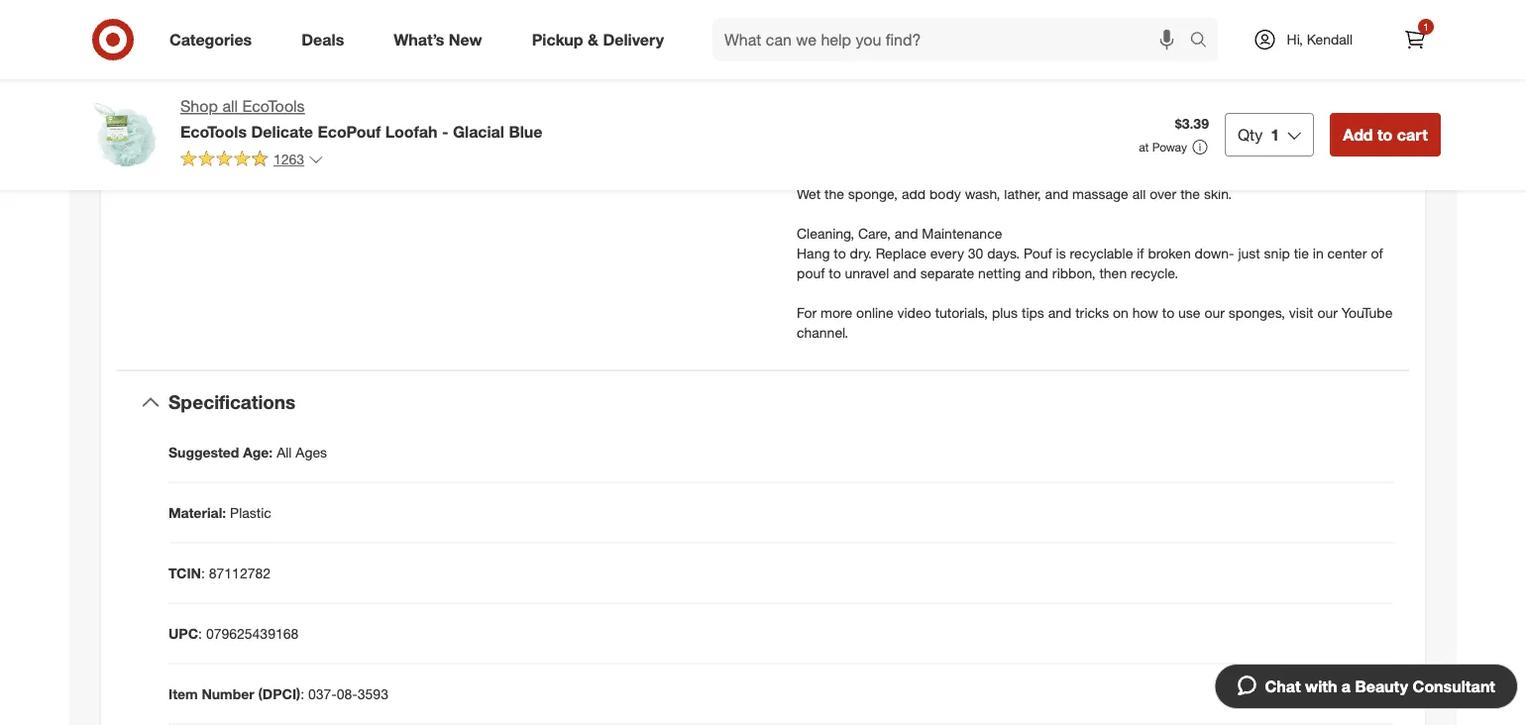 Task type: locate. For each thing, give the bounding box(es) containing it.
on inside for more online video tutorials, plus tips and tricks on how to use our sponges, visit our youtube channel.
[[1113, 304, 1129, 321]]

1 horizontal spatial with
[[872, 126, 898, 143]]

(dpci)
[[258, 686, 301, 703]]

specifications button
[[117, 372, 1410, 435]]

100% left cruelty- at the left of page
[[188, 90, 225, 107]]

netting down days.
[[979, 264, 1022, 282]]

2 vertical spatial with
[[1306, 677, 1338, 697]]

1 vertical spatial 100%
[[188, 90, 225, 107]]

1 down fsc
[[1271, 125, 1280, 144]]

all right shop
[[222, 97, 238, 116]]

to up pickup
[[552, 7, 564, 24]]

to right add
[[1378, 125, 1393, 144]]

2 horizontal spatial with
[[1306, 677, 1338, 697]]

1 horizontal spatial of
[[1372, 245, 1384, 262]]

0 horizontal spatial of
[[1070, 66, 1082, 84]]

1 vertical spatial delicate
[[251, 122, 313, 141]]

shop
[[180, 97, 218, 116]]

0 vertical spatial with
[[379, 7, 404, 24]]

1 vertical spatial :
[[198, 625, 202, 643]]

hanging ribbon for added drying ease and convenience
[[188, 34, 535, 52]]

0 horizontal spatial made
[[340, 7, 375, 24]]

0 horizontal spatial home
[[522, 62, 557, 80]]

the
[[825, 185, 845, 202], [1181, 185, 1201, 202]]

a inside "• packaging contains recycled content: 0% of packaging made from plastic- plastic free packaging • packaging contains compostable elements: our packaging is made from fsc certified paper and printed with soy ink, and it's biodegradable (in a home composting environment)"
[[1113, 126, 1120, 143]]

ecopouf up for
[[270, 7, 322, 24]]

age:
[[243, 444, 273, 461]]

ecopouf inside "shop all ecotools ecotools delicate ecopouf loofah - glacial blue"
[[318, 122, 381, 141]]

2 vertical spatial a
[[1342, 677, 1351, 697]]

of right 'center'
[[1372, 245, 1384, 262]]

2 horizontal spatial a
[[1342, 677, 1351, 697]]

1 right kendall
[[1424, 20, 1429, 33]]

1 horizontal spatial free
[[1320, 66, 1344, 84]]

0 horizontal spatial a
[[511, 62, 518, 80]]

0 horizontal spatial free
[[343, 62, 367, 80]]

delicate
[[216, 7, 266, 24], [251, 122, 313, 141]]

and down compostable
[[953, 126, 976, 143]]

separate
[[921, 264, 975, 282]]

1 vertical spatial packaging
[[808, 106, 873, 123]]

1 horizontal spatial from
[[1231, 106, 1260, 123]]

all left over
[[1133, 185, 1147, 202]]

products
[[444, 90, 499, 107]]

1 horizontal spatial plastic-
[[1225, 66, 1271, 84]]

biodegradable down elements:
[[1001, 126, 1090, 143]]

0 horizontal spatial 1
[[1271, 125, 1280, 144]]

it's
[[980, 126, 997, 143]]

1 horizontal spatial our
[[1318, 304, 1338, 321]]

0 vertical spatial 1
[[1424, 20, 1429, 33]]

1 horizontal spatial 1
[[1424, 20, 1429, 33]]

1 horizontal spatial (in
[[1094, 126, 1109, 143]]

delivery
[[603, 30, 664, 49]]

0 horizontal spatial the
[[825, 185, 845, 202]]

a up are
[[511, 62, 518, 80]]

the right over
[[1181, 185, 1201, 202]]

material: plastic
[[169, 504, 271, 522]]

and right lather,
[[1046, 185, 1069, 202]]

is up deals
[[326, 7, 336, 24]]

• packaging contains recycled content: 0% of packaging made from plastic- plastic free packaging • packaging contains compostable elements: our packaging is made from fsc certified paper and printed with soy ink, and it's biodegradable (in a home composting environment)
[[797, 66, 1386, 143]]

packaging right 0%
[[1086, 66, 1150, 84]]

0 horizontal spatial from
[[1193, 66, 1221, 84]]

0 horizontal spatial recycled
[[449, 7, 501, 24]]

0 vertical spatial our
[[188, 62, 211, 80]]

1 • from the top
[[797, 66, 804, 84]]

2 horizontal spatial made
[[1192, 106, 1227, 123]]

plastic- down added
[[297, 62, 343, 80]]

with
[[379, 7, 404, 24], [872, 126, 898, 143], [1306, 677, 1338, 697]]

: left 079625439168
[[198, 625, 202, 643]]

and left printed
[[797, 126, 821, 143]]

packaging
[[808, 66, 873, 84], [808, 106, 873, 123]]

our right elements:
[[1083, 106, 1106, 123]]

1 vertical spatial biodegradable
[[1001, 126, 1090, 143]]

2 packaging from the top
[[808, 106, 873, 123]]

ecopouf down vegan-
[[318, 122, 381, 141]]

skin
[[695, 7, 720, 24]]

home up never
[[522, 62, 557, 80]]

to left use
[[1163, 304, 1175, 321]]

0 vertical spatial •
[[797, 66, 804, 84]]

1 horizontal spatial on
[[1113, 304, 1129, 321]]

1 horizontal spatial composting
[[1163, 126, 1237, 143]]

upc : 079625439168
[[169, 625, 299, 643]]

sponge,
[[849, 185, 898, 202]]

compostable
[[933, 106, 1015, 123]]

1 vertical spatial made
[[1154, 66, 1189, 84]]

from down "search" button
[[1193, 66, 1221, 84]]

is right pouf
[[1056, 245, 1066, 262]]

1 vertical spatial home
[[1124, 126, 1159, 143]]

1 link
[[1394, 18, 1438, 61]]

0 horizontal spatial our
[[188, 62, 211, 80]]

1 vertical spatial recycled
[[933, 66, 986, 84]]

0 horizontal spatial all
[[222, 97, 238, 116]]

0 horizontal spatial with
[[379, 7, 404, 24]]

•
[[797, 66, 804, 84], [797, 106, 804, 123]]

plastic- left plastic
[[1225, 66, 1271, 84]]

tie
[[1295, 245, 1310, 262]]

the right wet
[[825, 185, 845, 202]]

to right pouf
[[829, 264, 841, 282]]

pickup
[[532, 30, 584, 49]]

0 vertical spatial biodegradable
[[399, 62, 488, 80]]

1 horizontal spatial 100%
[[408, 7, 445, 24]]

broken
[[1148, 245, 1191, 262]]

all inside "shop all ecotools ecotools delicate ecopouf loofah - glacial blue"
[[222, 97, 238, 116]]

unravel
[[845, 264, 890, 282]]

our right use
[[1205, 304, 1225, 321]]

what's new link
[[377, 18, 507, 61]]

what's new
[[394, 30, 482, 49]]

our right visit
[[1318, 304, 1338, 321]]

care,
[[859, 225, 891, 242]]

our down hanging
[[188, 62, 211, 80]]

suggested age: all ages
[[169, 444, 327, 461]]

suggested
[[169, 444, 239, 461]]

a left at
[[1113, 126, 1120, 143]]

is
[[326, 7, 336, 24], [283, 62, 293, 80], [1178, 106, 1188, 123], [1056, 245, 1066, 262]]

1 horizontal spatial our
[[1083, 106, 1106, 123]]

paper
[[1349, 106, 1386, 123]]

1 vertical spatial composting
[[1163, 126, 1237, 143]]

free
[[279, 90, 306, 107]]

1 horizontal spatial home
[[1124, 126, 1159, 143]]

2 contains from the top
[[877, 106, 929, 123]]

1 vertical spatial from
[[1231, 106, 1260, 123]]

visit
[[1290, 304, 1314, 321]]

1 horizontal spatial netting
[[979, 264, 1022, 282]]

:
[[201, 565, 205, 582], [198, 625, 202, 643], [301, 686, 304, 703]]

for more online video tutorials, plus tips and tricks on how to use our sponges, visit our youtube channel.
[[797, 304, 1393, 341]]

with up ease
[[379, 7, 404, 24]]

1 horizontal spatial the
[[1181, 185, 1201, 202]]

are
[[503, 90, 523, 107]]

free down kendall
[[1320, 66, 1344, 84]]

at
[[1139, 140, 1150, 155]]

biodegradable up 100% cruelty-free and vegan- ecotools products are never tested on animals
[[399, 62, 488, 80]]

0 vertical spatial of
[[1070, 66, 1082, 84]]

tcin : 87112782
[[169, 565, 271, 582]]

biodegradable inside "• packaging contains recycled content: 0% of packaging made from plastic- plastic free packaging • packaging contains compostable elements: our packaging is made from fsc certified paper and printed with soy ink, and it's biodegradable (in a home composting environment)"
[[1001, 126, 1090, 143]]

a inside chat with a beauty consultant button
[[1342, 677, 1351, 697]]

0 vertical spatial (in
[[492, 62, 507, 80]]

our
[[1205, 304, 1225, 321], [1318, 304, 1338, 321]]

plastic-
[[297, 62, 343, 80], [1225, 66, 1271, 84]]

ribbon,
[[1053, 264, 1096, 282]]

0 vertical spatial :
[[201, 565, 205, 582]]

our packaging is plastic-free and biodegradable (in a home composting environment)!
[[188, 62, 723, 80]]

on right the tested
[[608, 90, 623, 107]]

of right 0%
[[1070, 66, 1082, 84]]

1 horizontal spatial a
[[1113, 126, 1120, 143]]

dead
[[660, 7, 691, 24]]

loofah
[[385, 122, 438, 141]]

1 vertical spatial •
[[797, 106, 804, 123]]

1 vertical spatial 1
[[1271, 125, 1280, 144]]

delicate up 1263
[[251, 122, 313, 141]]

1 horizontal spatial biodegradable
[[1001, 126, 1090, 143]]

tricks
[[1076, 304, 1110, 321]]

categories link
[[153, 18, 277, 61]]

add
[[902, 185, 926, 202]]

search button
[[1181, 18, 1229, 65]]

shop all ecotools ecotools delicate ecopouf loofah - glacial blue
[[180, 97, 543, 141]]

1 horizontal spatial made
[[1154, 66, 1189, 84]]

0 vertical spatial contains
[[877, 66, 929, 84]]

recycled up new
[[449, 7, 501, 24]]

0 vertical spatial from
[[1193, 66, 1221, 84]]

0 vertical spatial packaging
[[808, 66, 873, 84]]

animals
[[627, 90, 675, 107]]

is up the poway
[[1178, 106, 1188, 123]]

(in inside "• packaging contains recycled content: 0% of packaging made from plastic- plastic free packaging • packaging contains compostable elements: our packaging is made from fsc certified paper and printed with soy ink, and it's biodegradable (in a home composting environment)"
[[1094, 126, 1109, 143]]

home left $3.39
[[1124, 126, 1159, 143]]

to
[[552, 7, 564, 24], [1378, 125, 1393, 144], [834, 245, 846, 262], [829, 264, 841, 282], [1163, 304, 1175, 321]]

: for upc
[[198, 625, 202, 643]]

biodegradable
[[399, 62, 488, 80], [1001, 126, 1090, 143]]

ecotools
[[385, 90, 440, 107], [242, 97, 305, 116], [180, 122, 247, 141]]

recycled down what can we help you find? suggestions appear below search box
[[933, 66, 986, 84]]

0 vertical spatial recycled
[[449, 7, 501, 24]]

1 vertical spatial on
[[1113, 304, 1129, 321]]

0 vertical spatial made
[[340, 7, 375, 24]]

down-
[[1195, 245, 1235, 262]]

on left the how
[[1113, 304, 1129, 321]]

0 vertical spatial 100%
[[408, 7, 445, 24]]

of
[[1070, 66, 1082, 84], [1372, 245, 1384, 262]]

(in down convenience
[[492, 62, 507, 80]]

1 vertical spatial contains
[[877, 106, 929, 123]]

delicate up ribbon
[[216, 7, 266, 24]]

recyclable
[[1070, 245, 1134, 262]]

in
[[1313, 245, 1324, 262]]

contains
[[877, 66, 929, 84], [877, 106, 929, 123]]

composting left qty at top right
[[1163, 126, 1237, 143]]

hi,
[[1288, 31, 1304, 48]]

1 inside "link"
[[1424, 20, 1429, 33]]

plastic
[[1275, 66, 1316, 84]]

cart
[[1398, 125, 1429, 144]]

netting up pickup
[[505, 7, 548, 24]]

from
[[1193, 66, 1221, 84], [1231, 106, 1260, 123]]

(in left at
[[1094, 126, 1109, 143]]

1 vertical spatial with
[[872, 126, 898, 143]]

our inside "• packaging contains recycled content: 0% of packaging made from plastic- plastic free packaging • packaging contains compostable elements: our packaging is made from fsc certified paper and printed with soy ink, and it's biodegradable (in a home composting environment)"
[[1083, 106, 1106, 123]]

a left 'beauty'
[[1342, 677, 1351, 697]]

30
[[968, 245, 984, 262]]

to left dry.
[[834, 245, 846, 262]]

with right chat
[[1306, 677, 1338, 697]]

0 horizontal spatial our
[[1205, 304, 1225, 321]]

composting up the tested
[[561, 62, 635, 80]]

1 vertical spatial all
[[1133, 185, 1147, 202]]

1 vertical spatial (in
[[1094, 126, 1109, 143]]

to inside button
[[1378, 125, 1393, 144]]

1 vertical spatial ecopouf
[[318, 122, 381, 141]]

1 vertical spatial of
[[1372, 245, 1384, 262]]

ages
[[296, 444, 327, 461]]

0 vertical spatial a
[[511, 62, 518, 80]]

2 vertical spatial made
[[1192, 106, 1227, 123]]

1 vertical spatial our
[[1083, 106, 1106, 123]]

: left 037-
[[301, 686, 304, 703]]

1 vertical spatial netting
[[979, 264, 1022, 282]]

0 vertical spatial delicate
[[216, 7, 266, 24]]

0 vertical spatial all
[[222, 97, 238, 116]]

1 horizontal spatial recycled
[[933, 66, 986, 84]]

center
[[1328, 245, 1368, 262]]

1 vertical spatial a
[[1113, 126, 1120, 143]]

hi, kendall
[[1288, 31, 1353, 48]]

free up vegan-
[[343, 62, 367, 80]]

hanging
[[188, 34, 240, 52]]

from up qty at top right
[[1231, 106, 1260, 123]]

with left soy
[[872, 126, 898, 143]]

more
[[821, 304, 853, 321]]

100% up what's
[[408, 7, 445, 24]]

: left '87112782'
[[201, 565, 205, 582]]

and right tips
[[1049, 304, 1072, 321]]

0 horizontal spatial composting
[[561, 62, 635, 80]]

0 horizontal spatial netting
[[505, 7, 548, 24]]

0 horizontal spatial on
[[608, 90, 623, 107]]

packaging up cruelty- at the left of page
[[215, 62, 280, 80]]

composting inside "• packaging contains recycled content: 0% of packaging made from plastic- plastic free packaging • packaging contains compostable elements: our packaging is made from fsc certified paper and printed with soy ink, and it's biodegradable (in a home composting environment)"
[[1163, 126, 1237, 143]]

for
[[797, 304, 817, 321]]

wet
[[797, 185, 821, 202]]

0 horizontal spatial 100%
[[188, 90, 225, 107]]

replace
[[876, 245, 927, 262]]

1 packaging from the top
[[808, 66, 873, 84]]

$3.39
[[1176, 115, 1210, 133]]



Task type: describe. For each thing, give the bounding box(es) containing it.
maintenance
[[922, 225, 1003, 242]]

and down drying at the top left
[[371, 62, 395, 80]]

and down pouf
[[1025, 264, 1049, 282]]

ecotools down shop
[[180, 122, 247, 141]]

pouf
[[797, 264, 825, 282]]

pickup & delivery
[[532, 30, 664, 49]]

image of ecotools delicate ecopouf loofah - glacial blue image
[[85, 95, 165, 174]]

netting inside cleaning, care, and maintenance hang to dry. replace every 30 days. pouf is recyclable if broken down- just snip tie in center of pouf to unravel and separate netting and ribbon, then recycle.
[[979, 264, 1022, 282]]

plastic
[[230, 504, 271, 522]]

item
[[169, 686, 198, 703]]

environment)!
[[638, 62, 723, 80]]

0 vertical spatial composting
[[561, 62, 635, 80]]

plastic- inside "• packaging contains recycled content: 0% of packaging made from plastic- plastic free packaging • packaging contains compostable elements: our packaging is made from fsc certified paper and printed with soy ink, and it's biodegradable (in a home composting environment)"
[[1225, 66, 1271, 84]]

elements:
[[1018, 106, 1079, 123]]

add to cart button
[[1331, 113, 1442, 157]]

ecotools up 1263
[[242, 97, 305, 116]]

added
[[309, 34, 349, 52]]

drying
[[352, 34, 391, 52]]

what's
[[394, 30, 445, 49]]

is inside "• packaging contains recycled content: 0% of packaging made from plastic- plastic free packaging • packaging contains compostable elements: our packaging is made from fsc certified paper and printed with soy ink, and it's biodegradable (in a home composting environment)"
[[1178, 106, 1188, 123]]

0 horizontal spatial biodegradable
[[399, 62, 488, 80]]

1263 link
[[180, 150, 324, 172]]

: for tcin
[[201, 565, 205, 582]]

video
[[898, 304, 932, 321]]

fsc
[[1263, 106, 1290, 123]]

the delicate ecopouf is made with 100% recycled netting to gently remove dead skin
[[188, 7, 720, 24]]

specifications
[[169, 391, 296, 414]]

0%
[[1045, 66, 1066, 84]]

2 • from the top
[[797, 106, 804, 123]]

youtube
[[1342, 304, 1393, 321]]

0 vertical spatial home
[[522, 62, 557, 80]]

content:
[[990, 66, 1041, 84]]

days.
[[988, 245, 1020, 262]]

tips
[[1022, 304, 1045, 321]]

chat with a beauty consultant button
[[1215, 664, 1519, 710]]

skin.
[[1205, 185, 1233, 202]]

chat
[[1266, 677, 1301, 697]]

0 vertical spatial netting
[[505, 7, 548, 24]]

and right free
[[310, 90, 333, 107]]

cruelty-
[[229, 90, 279, 107]]

gently
[[568, 7, 606, 24]]

0 vertical spatial ecopouf
[[270, 7, 322, 24]]

deals
[[302, 30, 344, 49]]

0 horizontal spatial plastic-
[[297, 62, 343, 80]]

free inside "• packaging contains recycled content: 0% of packaging made from plastic- plastic free packaging • packaging contains compostable elements: our packaging is made from fsc certified paper and printed with soy ink, and it's biodegradable (in a home composting environment)"
[[1320, 66, 1344, 84]]

recycled inside "• packaging contains recycled content: 0% of packaging made from plastic- plastic free packaging • packaging contains compostable elements: our packaging is made from fsc certified paper and printed with soy ink, and it's biodegradable (in a home composting environment)"
[[933, 66, 986, 84]]

ink,
[[927, 126, 949, 143]]

packaging up printed
[[797, 86, 862, 103]]

to inside for more online video tutorials, plus tips and tricks on how to use our sponges, visit our youtube channel.
[[1163, 304, 1175, 321]]

printed
[[824, 126, 869, 143]]

certified
[[1294, 106, 1346, 123]]

1 horizontal spatial all
[[1133, 185, 1147, 202]]

0 vertical spatial on
[[608, 90, 623, 107]]

never
[[526, 90, 561, 107]]

-
[[442, 122, 449, 141]]

1 contains from the top
[[877, 66, 929, 84]]

and inside for more online video tutorials, plus tips and tricks on how to use our sponges, visit our youtube channel.
[[1049, 304, 1072, 321]]

add
[[1344, 125, 1374, 144]]

plus
[[992, 304, 1018, 321]]

lather,
[[1005, 185, 1042, 202]]

use
[[1179, 304, 1201, 321]]

with inside chat with a beauty consultant button
[[1306, 677, 1338, 697]]

87112782
[[209, 565, 271, 582]]

pickup & delivery link
[[515, 18, 689, 61]]

if
[[1137, 245, 1145, 262]]

packaging up at
[[1110, 106, 1174, 123]]

home inside "• packaging contains recycled content: 0% of packaging made from plastic- plastic free packaging • packaging contains compostable elements: our packaging is made from fsc certified paper and printed with soy ink, and it's biodegradable (in a home composting environment)"
[[1124, 126, 1159, 143]]

number
[[202, 686, 255, 703]]

2 the from the left
[[1181, 185, 1201, 202]]

over
[[1150, 185, 1177, 202]]

upc
[[169, 625, 198, 643]]

beauty
[[1356, 677, 1409, 697]]

and down replace
[[894, 264, 917, 282]]

chat with a beauty consultant
[[1266, 677, 1496, 697]]

cleaning,
[[797, 225, 855, 242]]

dry.
[[850, 245, 872, 262]]

poway
[[1153, 140, 1188, 155]]

&
[[588, 30, 599, 49]]

0 horizontal spatial (in
[[492, 62, 507, 80]]

qty
[[1238, 125, 1263, 144]]

ribbon
[[244, 34, 284, 52]]

soy
[[902, 126, 924, 143]]

with inside "• packaging contains recycled content: 0% of packaging made from plastic- plastic free packaging • packaging contains compostable elements: our packaging is made from fsc certified paper and printed with soy ink, and it's biodegradable (in a home composting environment)"
[[872, 126, 898, 143]]

08-
[[337, 686, 358, 703]]

1263
[[274, 151, 305, 168]]

remove
[[610, 7, 656, 24]]

3593
[[358, 686, 389, 703]]

100% cruelty-free and vegan- ecotools products are never tested on animals
[[188, 90, 675, 107]]

blue
[[509, 122, 543, 141]]

ecotools up loofah
[[385, 90, 440, 107]]

convenience
[[456, 34, 535, 52]]

environment)
[[1241, 126, 1322, 143]]

is inside cleaning, care, and maintenance hang to dry. replace every 30 days. pouf is recyclable if broken down- just snip tie in center of pouf to unravel and separate netting and ribbon, then recycle.
[[1056, 245, 1066, 262]]

how
[[1133, 304, 1159, 321]]

at poway
[[1139, 140, 1188, 155]]

deals link
[[285, 18, 369, 61]]

2 vertical spatial :
[[301, 686, 304, 703]]

recycle.
[[1131, 264, 1179, 282]]

1 our from the left
[[1205, 304, 1225, 321]]

body
[[930, 185, 962, 202]]

delicate inside "shop all ecotools ecotools delicate ecopouf loofah - glacial blue"
[[251, 122, 313, 141]]

cleaning, care, and maintenance hang to dry. replace every 30 days. pouf is recyclable if broken down- just snip tie in center of pouf to unravel and separate netting and ribbon, then recycle.
[[797, 225, 1384, 282]]

What can we help you find? suggestions appear below search field
[[713, 18, 1195, 61]]

037-
[[308, 686, 337, 703]]

every
[[931, 245, 965, 262]]

wash,
[[965, 185, 1001, 202]]

of inside cleaning, care, and maintenance hang to dry. replace every 30 days. pouf is recyclable if broken down- just snip tie in center of pouf to unravel and separate netting and ribbon, then recycle.
[[1372, 245, 1384, 262]]

2 our from the left
[[1318, 304, 1338, 321]]

ease
[[395, 34, 425, 52]]

1 the from the left
[[825, 185, 845, 202]]

and right ease
[[429, 34, 452, 52]]

kendall
[[1307, 31, 1353, 48]]

of inside "• packaging contains recycled content: 0% of packaging made from plastic- plastic free packaging • packaging contains compostable elements: our packaging is made from fsc certified paper and printed with soy ink, and it's biodegradable (in a home composting environment)"
[[1070, 66, 1082, 84]]

tcin
[[169, 565, 201, 582]]

and up replace
[[895, 225, 919, 242]]

glacial
[[453, 122, 505, 141]]

is up free
[[283, 62, 293, 80]]



Task type: vqa. For each thing, say whether or not it's contained in the screenshot.
LEGO CLASSIC CREATIVE SUITCASE 10713
no



